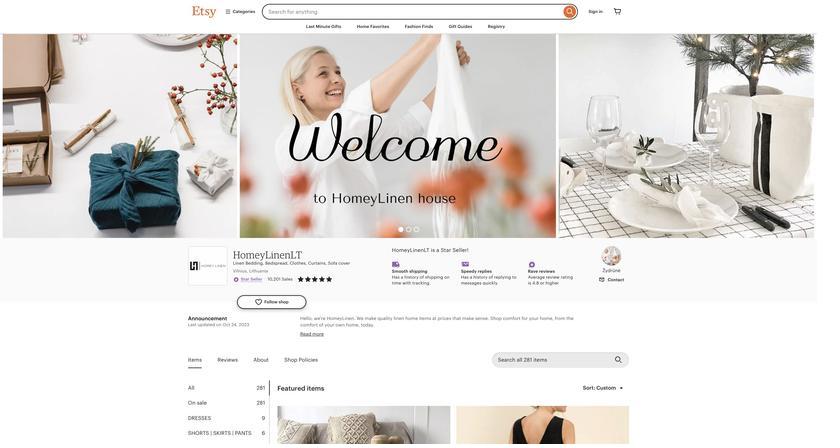 Task type: describe. For each thing, give the bounding box(es) containing it.
| left skirts
[[210, 431, 212, 437]]

tab containing all
[[188, 381, 269, 396]]

star_seller image
[[233, 277, 239, 283]]

is inside rave reviews average review rating is 4.8 or higher
[[528, 281, 531, 286]]

tab containing on sale
[[188, 396, 269, 412]]

curtains.
[[385, 393, 404, 398]]

sign in
[[589, 9, 603, 14]]

passion:
[[377, 400, 396, 405]]

last inside announcement last updated on oct 24, 2023
[[188, 323, 197, 328]]

0 vertical spatial star
[[441, 248, 451, 254]]

0 horizontal spatial to
[[345, 368, 350, 373]]

1 horizontal spatial home,
[[540, 316, 554, 322]]

is left "seller!" on the bottom
[[431, 248, 435, 254]]

Search all 281 items text field
[[492, 353, 610, 369]]

and right world
[[360, 425, 369, 430]]

sort:
[[583, 386, 595, 392]]

sort: custom
[[583, 386, 616, 392]]

on inside smooth shipping has a history of shipping on time with tracking.
[[444, 275, 450, 280]]

0 horizontal spatial shop
[[284, 357, 297, 364]]

reviews
[[218, 357, 238, 364]]

pants
[[235, 431, 252, 437]]

gift guides link
[[444, 21, 477, 33]]

products
[[420, 368, 439, 373]]

linen up curtains.
[[390, 387, 401, 392]]

or up napkins at the bottom
[[448, 393, 452, 398]]

curtains,
[[308, 261, 327, 266]]

you
[[304, 438, 312, 443]]

1 vertical spatial linens
[[313, 412, 329, 418]]

with inside you are warmly welcome to visit homeylinen shop where everything is made with a passion, care and good emotions. our responsibility is to produce only high quality linen products that are characterized by durability, charm and coziness.
[[470, 361, 479, 366]]

a left passion:
[[374, 400, 376, 405]]

sections tab list
[[188, 381, 270, 445]]

higher
[[546, 281, 559, 286]]

and right care
[[514, 361, 522, 366]]

shop policies
[[284, 357, 318, 364]]

for inside the hello, we're homeylinen. we make quality linen home items at prices that make sense. shop comfort for your home, from the comfort of your own home, today.
[[522, 316, 528, 322]]

items inside the hello, we're homeylinen. we make quality linen home items at prices that make sense. shop comfort for your home, from the comfort of your own home, today.
[[419, 316, 431, 322]]

soft,
[[339, 387, 349, 392]]

4.8
[[533, 281, 539, 286]]

read
[[300, 332, 311, 337]]

policies
[[299, 357, 318, 364]]

žydrūnė image
[[602, 247, 621, 266]]

follow shop link
[[237, 296, 306, 310]]

modern,
[[507, 400, 525, 405]]

linen.
[[394, 336, 407, 341]]

| inside | 10,201 sales |
[[295, 277, 296, 282]]

linen inside you are warmly welcome to visit homeylinen shop where everything is made with a passion, care and good emotions. our responsibility is to produce only high quality linen products that are characterized by durability, charm and coziness.
[[408, 368, 418, 373]]

good
[[523, 361, 535, 366]]

own
[[336, 323, 345, 328]]

our
[[300, 368, 309, 373]]

welcome
[[335, 361, 355, 366]]

seller!
[[453, 248, 469, 254]]

2 vertical spatial that
[[370, 425, 379, 430]]

care
[[503, 361, 513, 366]]

tab containing dresses
[[188, 412, 269, 427]]

or right stories
[[424, 438, 428, 443]]

or right face
[[404, 412, 408, 418]]

sense.
[[475, 316, 489, 322]]

0 vertical spatial shop
[[279, 300, 289, 305]]

registry
[[488, 24, 505, 29]]

love
[[402, 425, 411, 430]]

to inside "speedy replies has a history of replying to messages quickly."
[[512, 275, 517, 280]]

vilnius,
[[233, 269, 248, 274]]

contact
[[607, 278, 624, 283]]

lithuania
[[249, 269, 268, 274]]

perfect
[[405, 393, 421, 398]]

curtains
[[315, 393, 337, 398]]

homeylinenlt for bedding,
[[233, 249, 302, 261]]

tab containing shorts | skirts | pants
[[188, 427, 269, 442]]

special
[[300, 406, 316, 411]]

and up light
[[366, 387, 375, 392]]

announcement last updated on oct 24, 2023
[[188, 316, 249, 328]]

žydrūnė link
[[594, 247, 629, 275]]

is left made
[[451, 361, 455, 366]]

0 horizontal spatial we
[[300, 425, 307, 430]]

any
[[325, 438, 333, 443]]

world
[[346, 425, 359, 430]]

and down emotions.
[[534, 368, 543, 373]]

sign in button
[[584, 6, 608, 18]]

2023
[[239, 323, 249, 328]]

table
[[300, 400, 314, 405]]

observations,
[[348, 438, 378, 443]]

shop inside the hello, we're homeylinen. we make quality linen home items at prices that make sense. shop comfort for your home, from the comfort of your own home, today.
[[490, 316, 502, 322]]

suggestions,
[[379, 438, 407, 443]]

welcome!
[[465, 438, 486, 443]]

smooth shipping has a history of shipping on time with tracking.
[[392, 269, 450, 286]]

last inside menu bar
[[306, 24, 315, 29]]

durability,
[[496, 368, 518, 373]]

a inside you are warmly welcome to visit homeylinen shop where everything is made with a passion, care and good emotions. our responsibility is to produce only high quality linen products that are characterized by durability, charm and coziness.
[[480, 361, 483, 366]]

passion,
[[484, 361, 502, 366]]

smooth
[[392, 269, 408, 274]]

that inside the hello, we're homeylinen. we make quality linen home items at prices that make sense. shop comfort for your home, from the comfort of your own home, today.
[[453, 316, 461, 322]]

we
[[395, 425, 401, 430]]

orders
[[427, 336, 442, 341]]

0 horizontal spatial the
[[321, 425, 328, 430]]

follow shop
[[264, 300, 289, 305]]

for inside linen bedding - soft, natural and luxury linen bedding, includes linen pillowcases, sheets and linen duvet covers. linen curtains -  pure and light linen curtains. perfect for modern or rustic style home! table linens - handcrafted with a passion: linen tablecloths, linen napkins and table runners. modern, stylish and creates a special coziness. bath linens - charming linen bath, hand, face or guest towels.
[[422, 393, 428, 398]]

stylish
[[526, 400, 540, 405]]

last minute gifts
[[306, 24, 341, 29]]

replying
[[494, 275, 511, 280]]

fashion finds
[[405, 24, 433, 29]]

if
[[300, 438, 303, 443]]

read more link
[[300, 332, 324, 337]]

handcrafted
[[335, 400, 362, 405]]

where
[[412, 361, 426, 366]]

1 vertical spatial shipping
[[425, 275, 443, 280]]

value
[[308, 425, 320, 430]]

and right 'sheets'
[[498, 387, 506, 392]]

star seller
[[241, 277, 262, 282]]

sign
[[589, 9, 598, 14]]

- left pure
[[338, 393, 340, 398]]

| right seller
[[264, 277, 266, 282]]

we're
[[314, 316, 326, 322]]

linen down luxury
[[373, 393, 384, 398]]

shop inside you are warmly welcome to visit homeylinen shop where everything is made with a passion, care and good emotions. our responsibility is to produce only high quality linen products that are characterized by durability, charm and coziness.
[[400, 361, 411, 366]]

warmly
[[318, 361, 333, 366]]

and right stylish
[[541, 400, 549, 405]]

charm
[[519, 368, 533, 373]]

we inside the hello, we're homeylinen. we make quality linen home items at prices that make sense. shop comfort for your home, from the comfort of your own home, today.
[[357, 316, 364, 322]]

finds
[[422, 24, 433, 29]]

0 vertical spatial are
[[310, 361, 316, 366]]

9
[[262, 416, 265, 422]]

1 horizontal spatial to
[[356, 361, 360, 366]]

homeylinen
[[371, 361, 399, 366]]

you are warmly welcome to visit homeylinen shop where everything is made with a passion, care and good emotions. our responsibility is to produce only high quality linen products that are characterized by durability, charm and coziness.
[[300, 361, 564, 373]]

history for quickly.
[[473, 275, 488, 280]]

none search field inside banner
[[262, 4, 578, 20]]

homeylinenlt for a
[[392, 248, 429, 254]]

announcement
[[188, 316, 227, 322]]

0 vertical spatial linens
[[315, 400, 331, 405]]

custom inside dropdown button
[[596, 386, 616, 392]]

reviews link
[[218, 353, 238, 368]]

favorites
[[370, 24, 389, 29]]

tablecloths,
[[409, 400, 434, 405]]

gifts
[[331, 24, 341, 29]]

1 horizontal spatial linen
[[329, 336, 341, 341]]

shorts
[[188, 431, 209, 437]]

sheets
[[483, 387, 497, 392]]

| left pants
[[232, 431, 234, 437]]

home
[[357, 24, 369, 29]]

table
[[475, 400, 486, 405]]

star inside star seller button
[[241, 277, 249, 282]]

from
[[555, 316, 565, 322]]

you
[[300, 361, 308, 366]]

is left why
[[380, 425, 383, 430]]

1 natural from the left
[[329, 425, 345, 430]]

2 natural from the left
[[412, 425, 428, 430]]

rating
[[561, 275, 573, 280]]

sale
[[197, 401, 207, 407]]



Task type: vqa. For each thing, say whether or not it's contained in the screenshot.
fifth '✔️' from the bottom of the page
no



Task type: locate. For each thing, give the bounding box(es) containing it.
style
[[467, 393, 477, 398]]

make
[[365, 316, 376, 322], [462, 316, 474, 322]]

0 vertical spatial last
[[306, 24, 315, 29]]

high
[[300, 336, 311, 341]]

1 horizontal spatial of
[[420, 275, 424, 280]]

linen
[[233, 261, 244, 266], [329, 336, 341, 341]]

1 vertical spatial coziness.
[[317, 406, 337, 411]]

oct
[[223, 323, 230, 328]]

0 vertical spatial to
[[512, 275, 517, 280]]

linen left bath,
[[355, 412, 366, 418]]

is down welcome
[[340, 368, 344, 373]]

a inside "speedy replies has a history of replying to messages quickly."
[[470, 275, 472, 280]]

seller
[[251, 277, 262, 282]]

0 vertical spatial linen
[[233, 261, 244, 266]]

| right "sales"
[[295, 277, 296, 282]]

linen down curtains.
[[397, 400, 407, 405]]

0 vertical spatial linen
[[300, 387, 313, 392]]

banner containing categories
[[180, 0, 637, 20]]

your left 'own'
[[325, 323, 334, 328]]

elegant long linen dress. long linen dress with big side pockets. linen v-neck dress. comfortable dress. loose linen dress in many colors. image
[[456, 407, 629, 445]]

comfort down hello,
[[300, 323, 318, 328]]

has for has a history of shipping on time with tracking.
[[392, 275, 400, 280]]

and down the style
[[466, 400, 474, 405]]

last left minute
[[306, 24, 315, 29]]

1 has from the left
[[392, 275, 400, 280]]

1 horizontal spatial on
[[444, 275, 450, 280]]

coziness. down emotions.
[[544, 368, 564, 373]]

1 vertical spatial to
[[356, 361, 360, 366]]

characterized
[[459, 368, 489, 373]]

linen left duvet
[[508, 387, 518, 392]]

gift
[[449, 24, 457, 29]]

bedding,
[[246, 261, 264, 266]]

2 tab from the top
[[188, 396, 269, 412]]

linen down the where
[[408, 368, 418, 373]]

1 horizontal spatial homeylinenlt
[[392, 248, 429, 254]]

star seller button
[[233, 277, 262, 283]]

1 vertical spatial we
[[300, 425, 307, 430]]

1 horizontal spatial we
[[357, 316, 364, 322]]

a up messages
[[470, 275, 472, 280]]

and down natural
[[352, 393, 361, 398]]

1 vertical spatial the
[[321, 425, 328, 430]]

that down bath,
[[370, 425, 379, 430]]

0 vertical spatial shipping
[[409, 269, 427, 274]]

with right the time
[[402, 281, 411, 286]]

0 horizontal spatial make
[[365, 316, 376, 322]]

items left at
[[419, 316, 431, 322]]

1 vertical spatial comfort
[[300, 323, 318, 328]]

2 horizontal spatial of
[[489, 275, 493, 280]]

0 horizontal spatial last
[[188, 323, 197, 328]]

0 vertical spatial comfort
[[503, 316, 521, 322]]

of inside smooth shipping has a history of shipping on time with tracking.
[[420, 275, 424, 280]]

1 horizontal spatial for
[[522, 316, 528, 322]]

the right from
[[567, 316, 574, 322]]

linen left home
[[394, 316, 404, 322]]

1 vertical spatial 281
[[257, 401, 265, 407]]

1 vertical spatial linen
[[300, 393, 313, 398]]

emotions.
[[536, 361, 558, 366]]

1 horizontal spatial shop
[[400, 361, 411, 366]]

is
[[431, 248, 435, 254], [528, 281, 531, 286], [451, 361, 455, 366], [340, 368, 344, 373], [380, 425, 383, 430]]

has down speedy
[[461, 275, 469, 280]]

custom right sort:
[[596, 386, 616, 392]]

- left charming
[[330, 412, 332, 418]]

shop left you
[[284, 357, 297, 364]]

star
[[441, 248, 451, 254], [241, 277, 249, 282]]

1 linen from the top
[[300, 387, 313, 392]]

1 vertical spatial are
[[450, 368, 457, 373]]

shop right sense.
[[490, 316, 502, 322]]

last left updated on the left of page
[[188, 323, 197, 328]]

hello,
[[300, 316, 313, 322]]

that inside you are warmly welcome to visit homeylinen shop where everything is made with a passion, care and good emotions. our responsibility is to produce only high quality linen products that are characterized by durability, charm and coziness.
[[441, 368, 449, 373]]

0 vertical spatial for
[[522, 316, 528, 322]]

group
[[397, 226, 420, 233]]

has inside "speedy replies has a history of replying to messages quickly."
[[461, 275, 469, 280]]

quality
[[312, 336, 327, 341]]

1 horizontal spatial star
[[441, 248, 451, 254]]

the right value
[[321, 425, 328, 430]]

categories button
[[220, 6, 260, 18]]

with down light
[[363, 400, 372, 405]]

visit
[[361, 361, 370, 366]]

the inside the hello, we're homeylinen. we make quality linen home items at prices that make sense. shop comfort for your home, from the comfort of your own home, today.
[[567, 316, 574, 322]]

star right star_seller icon
[[241, 277, 249, 282]]

homeylinenlt up smooth
[[392, 248, 429, 254]]

or
[[540, 281, 545, 286], [448, 393, 452, 398], [404, 412, 408, 418], [424, 438, 428, 443]]

quality inside the hello, we're homeylinen. we make quality linen home items at prices that make sense. shop comfort for your home, from the comfort of your own home, today.
[[378, 316, 392, 322]]

0 horizontal spatial shop
[[279, 300, 289, 305]]

clothes,
[[290, 261, 307, 266]]

1 horizontal spatial custom
[[596, 386, 616, 392]]

luxury
[[376, 387, 389, 392]]

items
[[188, 357, 202, 364]]

and
[[514, 361, 522, 366], [534, 368, 543, 373], [366, 387, 375, 392], [498, 387, 506, 392], [352, 393, 361, 398], [466, 400, 474, 405], [541, 400, 549, 405], [360, 425, 369, 430]]

1 horizontal spatial history
[[473, 275, 488, 280]]

are right you
[[310, 361, 316, 366]]

make left sense.
[[462, 316, 474, 322]]

quality inside you are warmly welcome to visit homeylinen shop where everything is made with a passion, care and good emotions. our responsibility is to produce only high quality linen products that are characterized by durability, charm and coziness.
[[392, 368, 407, 373]]

0 vertical spatial the
[[567, 316, 574, 322]]

homeylinenlt up bedspread, at the left of page
[[233, 249, 302, 261]]

1 horizontal spatial has
[[461, 275, 469, 280]]

tab
[[188, 381, 269, 396], [188, 396, 269, 412], [188, 412, 269, 427], [188, 427, 269, 442]]

1 horizontal spatial make
[[462, 316, 474, 322]]

that down everything
[[441, 368, 449, 373]]

1 vertical spatial with
[[470, 361, 479, 366]]

quickly.
[[483, 281, 499, 286]]

1 horizontal spatial are
[[450, 368, 457, 373]]

to
[[512, 275, 517, 280], [356, 361, 360, 366], [345, 368, 350, 373]]

star left "seller!" on the bottom
[[441, 248, 451, 254]]

make up today.
[[365, 316, 376, 322]]

linens
[[315, 400, 331, 405], [313, 412, 329, 418]]

1 vertical spatial quality
[[392, 368, 407, 373]]

shorts | skirts | pants
[[188, 431, 252, 437]]

has up the time
[[392, 275, 400, 280]]

a
[[436, 248, 439, 254], [401, 275, 403, 280], [470, 275, 472, 280], [480, 361, 483, 366], [374, 400, 376, 405], [568, 400, 570, 405]]

1 horizontal spatial natural
[[412, 425, 428, 430]]

linen
[[300, 387, 313, 392], [300, 393, 313, 398]]

a left "seller!" on the bottom
[[436, 248, 439, 254]]

about link
[[254, 353, 269, 368]]

linen up the modern
[[443, 387, 454, 392]]

home, right 'own'
[[346, 323, 360, 328]]

1 vertical spatial your
[[325, 323, 334, 328]]

to down welcome
[[345, 368, 350, 373]]

3 tab from the top
[[188, 412, 269, 427]]

1 horizontal spatial items
[[419, 316, 431, 322]]

1 vertical spatial linen
[[329, 336, 341, 341]]

1 horizontal spatial that
[[441, 368, 449, 373]]

cover
[[339, 261, 350, 266]]

0 horizontal spatial your
[[325, 323, 334, 328]]

made
[[456, 361, 468, 366]]

menu bar containing last minute gifts
[[180, 20, 637, 34]]

0 vertical spatial shop
[[490, 316, 502, 322]]

of down we're
[[319, 323, 323, 328]]

None search field
[[262, 4, 578, 20]]

we left value
[[300, 425, 307, 430]]

0 horizontal spatial items
[[307, 386, 324, 393]]

0 horizontal spatial history
[[404, 275, 419, 280]]

shop right follow
[[279, 300, 289, 305]]

tracking.
[[412, 281, 431, 286]]

your left from
[[529, 316, 539, 322]]

0 vertical spatial 281
[[257, 386, 265, 392]]

linen inside the hello, we're homeylinen. we make quality linen home items at prices that make sense. shop comfort for your home, from the comfort of your own home, today.
[[394, 316, 404, 322]]

napkins
[[447, 400, 464, 405]]

0 vertical spatial we
[[357, 316, 364, 322]]

home!
[[478, 393, 492, 398]]

1 vertical spatial shop
[[400, 361, 411, 366]]

2 horizontal spatial that
[[453, 316, 461, 322]]

281 for all
[[257, 386, 265, 392]]

registry link
[[483, 21, 510, 33]]

history up tracking.
[[404, 275, 419, 280]]

to right replying
[[512, 275, 517, 280]]

0 horizontal spatial that
[[370, 425, 379, 430]]

2 vertical spatial with
[[363, 400, 372, 405]]

linens up value
[[313, 412, 329, 418]]

1 tab from the top
[[188, 381, 269, 396]]

history down replies
[[473, 275, 488, 280]]

that right prices
[[453, 316, 461, 322]]

1 vertical spatial last
[[188, 323, 197, 328]]

materials!
[[429, 425, 451, 430]]

Search for anything text field
[[262, 4, 562, 20]]

2 history from the left
[[473, 275, 488, 280]]

- down curtains
[[332, 400, 334, 405]]

with up characterized
[[470, 361, 479, 366]]

history for with
[[404, 275, 419, 280]]

we up today.
[[357, 316, 364, 322]]

1 horizontal spatial last
[[306, 24, 315, 29]]

0 horizontal spatial of
[[319, 323, 323, 328]]

european
[[361, 336, 382, 341]]

a right creates
[[568, 400, 570, 405]]

2 make from the left
[[462, 316, 474, 322]]

linen up vilnius,
[[233, 261, 244, 266]]

0 horizontal spatial are
[[310, 361, 316, 366]]

2 281 from the top
[[257, 401, 265, 407]]

on sale
[[188, 401, 207, 407]]

0 horizontal spatial home,
[[346, 323, 360, 328]]

more
[[312, 332, 324, 337]]

1 horizontal spatial coziness.
[[544, 368, 564, 373]]

1 281 from the top
[[257, 386, 265, 392]]

duvet
[[519, 387, 532, 392]]

2 horizontal spatial with
[[470, 361, 479, 366]]

hand,
[[380, 412, 392, 418]]

žydrūnė
[[603, 268, 621, 274]]

coziness. inside linen bedding - soft, natural and luxury linen bedding, includes linen pillowcases, sheets and linen duvet covers. linen curtains -  pure and light linen curtains. perfect for modern or rustic style home! table linens - handcrafted with a passion: linen tablecloths, linen napkins and table runners. modern, stylish and creates a special coziness. bath linens - charming linen bath, hand, face or guest towels.
[[317, 406, 337, 411]]

1 horizontal spatial shop
[[490, 316, 502, 322]]

2 linen from the top
[[300, 393, 313, 398]]

0 horizontal spatial natural
[[329, 425, 345, 430]]

history inside "speedy replies has a history of replying to messages quickly."
[[473, 275, 488, 280]]

linen down the modern
[[436, 400, 446, 405]]

0 horizontal spatial homeylinenlt
[[233, 249, 302, 261]]

coziness. down curtains
[[317, 406, 337, 411]]

of up the quickly.
[[489, 275, 493, 280]]

of inside "speedy replies has a history of replying to messages quickly."
[[489, 275, 493, 280]]

banner
[[180, 0, 637, 20]]

high
[[381, 368, 391, 373]]

with inside smooth shipping has a history of shipping on time with tracking.
[[402, 281, 411, 286]]

has for has a history of replying to messages quickly.
[[461, 275, 469, 280]]

| 10,201 sales |
[[264, 277, 296, 282]]

reviews
[[539, 269, 555, 274]]

1 vertical spatial that
[[441, 368, 449, 373]]

1 history from the left
[[404, 275, 419, 280]]

your
[[529, 316, 539, 322], [325, 323, 334, 328]]

linen inside the homeylinenlt linen bedding, bedspread, clothes, curtains, sofa cover
[[233, 261, 244, 266]]

coziness. inside you are warmly welcome to visit homeylinen shop where everything is made with a passion, care and good emotions. our responsibility is to produce only high quality linen products that are characterized by durability, charm and coziness.
[[544, 368, 564, 373]]

guides
[[458, 24, 472, 29]]

comfort right sense.
[[503, 316, 521, 322]]

0 horizontal spatial coziness.
[[317, 406, 337, 411]]

on sale image
[[277, 407, 450, 445]]

0 vertical spatial with
[[402, 281, 411, 286]]

0 horizontal spatial on
[[216, 323, 221, 328]]

history
[[404, 275, 419, 280], [473, 275, 488, 280]]

replies
[[478, 269, 492, 274]]

pillowcases,
[[455, 387, 481, 392]]

covers.
[[533, 387, 549, 392]]

of for shipping
[[420, 275, 424, 280]]

- left soft,
[[336, 387, 338, 392]]

- left 'always'
[[446, 438, 448, 443]]

dresses
[[188, 416, 211, 422]]

0 horizontal spatial custom
[[408, 336, 425, 341]]

bath,
[[367, 412, 378, 418]]

average
[[528, 275, 545, 280]]

last minute gifts link
[[301, 21, 346, 33]]

the
[[567, 316, 574, 322], [321, 425, 328, 430]]

1 horizontal spatial your
[[529, 316, 539, 322]]

281 down about link
[[257, 386, 265, 392]]

linens down curtains
[[315, 400, 331, 405]]

rave
[[528, 269, 538, 274]]

a up characterized
[[480, 361, 483, 366]]

always
[[449, 438, 463, 443]]

contact button
[[594, 275, 629, 286]]

1 horizontal spatial with
[[402, 281, 411, 286]]

bedding,
[[402, 387, 422, 392]]

or inside rave reviews average review rating is 4.8 or higher
[[540, 281, 545, 286]]

1 make from the left
[[365, 316, 376, 322]]

281 up 9
[[257, 401, 265, 407]]

custom right linen.
[[408, 336, 425, 341]]

linen down 'own'
[[329, 336, 341, 341]]

0 vertical spatial on
[[444, 275, 450, 280]]

1 vertical spatial for
[[422, 393, 428, 398]]

0 vertical spatial coziness.
[[544, 368, 564, 373]]

menu bar
[[180, 20, 637, 34]]

of for replying
[[489, 275, 493, 280]]

2 vertical spatial to
[[345, 368, 350, 373]]

0 vertical spatial custom
[[408, 336, 425, 341]]

items up curtains
[[307, 386, 324, 393]]

quality up pure
[[378, 316, 392, 322]]

6
[[262, 431, 265, 437]]

natural up ideas,
[[329, 425, 345, 430]]

with inside linen bedding - soft, natural and luxury linen bedding, includes linen pillowcases, sheets and linen duvet covers. linen curtains -  pure and light linen curtains. perfect for modern or rustic style home! table linens - handcrafted with a passion: linen tablecloths, linen napkins and table runners. modern, stylish and creates a special coziness. bath linens - charming linen bath, hand, face or guest towels.
[[363, 400, 372, 405]]

2 has from the left
[[461, 275, 469, 280]]

a down smooth
[[401, 275, 403, 280]]

to up produce
[[356, 361, 360, 366]]

read more
[[300, 332, 324, 337]]

is left 4.8
[[528, 281, 531, 286]]

homeylinenlt inside the homeylinenlt linen bedding, bedspread, clothes, curtains, sofa cover
[[233, 249, 302, 261]]

1 horizontal spatial comfort
[[503, 316, 521, 322]]

or right 4.8
[[540, 281, 545, 286]]

281 for on sale
[[257, 401, 265, 407]]

0 vertical spatial your
[[529, 316, 539, 322]]

0 horizontal spatial star
[[241, 277, 249, 282]]

gift guides
[[449, 24, 472, 29]]

0 vertical spatial quality
[[378, 316, 392, 322]]

0 horizontal spatial has
[[392, 275, 400, 280]]

0 horizontal spatial comfort
[[300, 323, 318, 328]]

1 vertical spatial on
[[216, 323, 221, 328]]

on inside announcement last updated on oct 24, 2023
[[216, 323, 221, 328]]

home favorites
[[357, 24, 389, 29]]

0 vertical spatial home,
[[540, 316, 554, 322]]

a inside smooth shipping has a history of shipping on time with tracking.
[[401, 275, 403, 280]]

0 horizontal spatial for
[[422, 393, 428, 398]]

why
[[384, 425, 393, 430]]

home favorites link
[[352, 21, 394, 33]]

are down made
[[450, 368, 457, 373]]

skirts
[[213, 431, 231, 437]]

bedspread,
[[265, 261, 289, 266]]

has inside smooth shipping has a history of shipping on time with tracking.
[[392, 275, 400, 280]]

1 vertical spatial star
[[241, 277, 249, 282]]

2 horizontal spatial to
[[512, 275, 517, 280]]

of up tracking.
[[420, 275, 424, 280]]

history inside smooth shipping has a history of shipping on time with tracking.
[[404, 275, 419, 280]]

1 vertical spatial custom
[[596, 386, 616, 392]]

natural down the guest
[[412, 425, 428, 430]]

towels.
[[423, 412, 439, 418]]

0 horizontal spatial linen
[[233, 261, 244, 266]]

about
[[254, 357, 269, 364]]

home, left from
[[540, 316, 554, 322]]

1 vertical spatial shop
[[284, 357, 297, 364]]

0 horizontal spatial with
[[363, 400, 372, 405]]

4 tab from the top
[[188, 427, 269, 442]]

of inside the hello, we're homeylinen. we make quality linen home items at prices that make sense. shop comfort for your home, from the comfort of your own home, today.
[[319, 323, 323, 328]]

shop left the where
[[400, 361, 411, 366]]

quality right the "high"
[[392, 368, 407, 373]]



